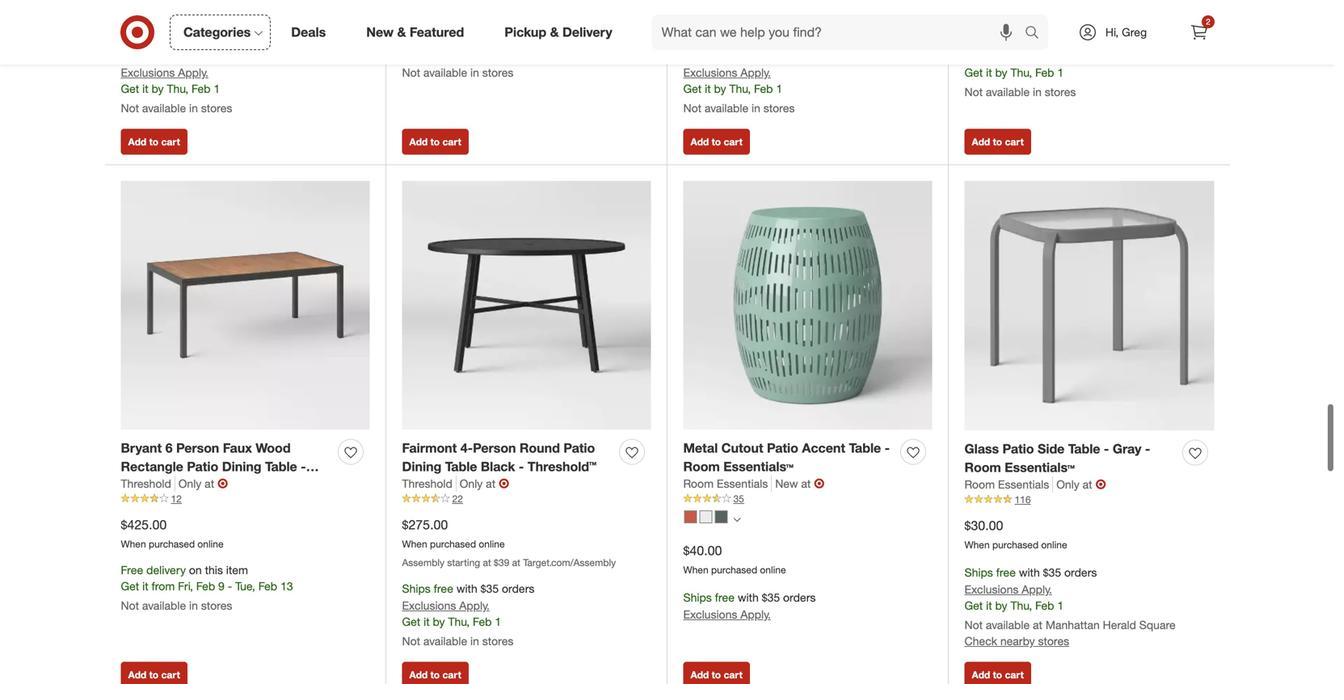 Task type: locate. For each thing, give the bounding box(es) containing it.
new left featured
[[367, 24, 394, 40]]

only up 22
[[460, 477, 483, 491]]

online inside the $275.00 when purchased online assembly starting at $39 at target.com/assembly
[[479, 539, 505, 551]]

1 horizontal spatial on
[[471, 30, 483, 44]]

2 horizontal spatial assembly
[[684, 23, 726, 36]]

2 threshold link from the left
[[402, 476, 457, 493]]

on up fri,
[[189, 564, 202, 578]]

only up 12
[[179, 477, 202, 491]]

threshold link
[[121, 476, 175, 493], [402, 476, 457, 493]]

stores inside free delivery on this item get it from fri, feb 9 - tue, feb 13 not available in stores
[[201, 599, 232, 613]]

room inside metal cutout patio accent table - room essentials™
[[684, 459, 720, 475]]

square
[[1140, 619, 1176, 633]]

online
[[198, 5, 224, 17], [760, 5, 786, 17], [1042, 6, 1068, 18], [198, 539, 224, 551], [479, 539, 505, 551], [1042, 540, 1068, 552], [760, 565, 786, 577]]

0 horizontal spatial room essentials link
[[684, 476, 772, 493]]

1 horizontal spatial threshold™
[[528, 459, 597, 475]]

& for new
[[397, 24, 406, 40]]

person
[[176, 441, 219, 456], [473, 441, 516, 456]]

- right accent
[[885, 441, 890, 456]]

threshold only at ¬
[[121, 476, 228, 492], [402, 476, 510, 492]]

item
[[508, 30, 530, 44], [226, 564, 248, 578]]

0 vertical spatial wood
[[256, 441, 291, 456]]

1 horizontal spatial item
[[508, 30, 530, 44]]

add
[[128, 136, 147, 148], [410, 136, 428, 148], [691, 136, 709, 148], [972, 136, 991, 148], [128, 670, 147, 682], [410, 670, 428, 682], [691, 670, 709, 682], [972, 670, 991, 682]]

1 vertical spatial delivery
[[146, 564, 186, 578]]

thu, inside ships free with $35 orders exclusions apply. get it by thu, feb 1 not available at manhattan herald square check nearby stores
[[1011, 599, 1033, 613]]

from
[[152, 580, 175, 594]]

1 threshold link from the left
[[121, 476, 175, 493]]

0 horizontal spatial essentials
[[717, 477, 768, 491]]

0 horizontal spatial person
[[176, 441, 219, 456]]

patio inside glass patio side table - gray - room essentials™
[[1003, 442, 1035, 457]]

threshold link for rectangle
[[121, 476, 175, 493]]

1 horizontal spatial only
[[460, 477, 483, 491]]

threshold only at ¬ for patio
[[121, 476, 228, 492]]

room essentials link for essentials™
[[684, 476, 772, 493]]

on inside free delivery on this item get it from fri, feb 9 - tue, feb 13 not available in stores
[[189, 564, 202, 578]]

essentials inside room essentials only at ¬
[[999, 478, 1050, 492]]

essentials™ inside metal cutout patio accent table - room essentials™
[[724, 459, 794, 475]]

it
[[987, 65, 993, 80], [142, 82, 149, 96], [705, 82, 711, 96], [142, 580, 149, 594], [987, 599, 993, 613], [424, 615, 430, 630]]

person right 6
[[176, 441, 219, 456]]

threshold link up 22
[[402, 476, 457, 493]]

purchased inside $30.00 when purchased online
[[993, 540, 1039, 552]]

threshold only at ¬ up 22
[[402, 476, 510, 492]]

free inside free delivery on this item get it from fri, feb 9 - tue, feb 13 not available in stores
[[121, 564, 143, 578]]

free
[[402, 30, 425, 44], [121, 564, 143, 578]]

1 horizontal spatial dining
[[402, 459, 442, 475]]

get inside ships free with $35 orders exclusions apply. get it by thu, feb 1 not available at manhattan herald square check nearby stores
[[965, 599, 984, 613]]

when purchased online assembly starting at $39 at target.com/assembly
[[121, 5, 335, 36], [684, 5, 898, 36]]

0 horizontal spatial wood
[[203, 478, 238, 493]]

$275.00 when purchased online assembly starting at $39 at target.com/assembly
[[402, 517, 616, 569]]

not
[[402, 65, 421, 80], [965, 85, 983, 99], [121, 101, 139, 115], [684, 101, 702, 115], [121, 599, 139, 613], [965, 619, 983, 633], [402, 635, 421, 649]]

116
[[1015, 494, 1031, 506]]

2 person from the left
[[473, 441, 516, 456]]

search
[[1018, 26, 1057, 42]]

1 vertical spatial wood
[[203, 478, 238, 493]]

0 horizontal spatial &
[[397, 24, 406, 40]]

table
[[849, 441, 882, 456], [1069, 442, 1101, 457], [265, 459, 297, 475], [445, 459, 477, 475]]

threshold link down rectangle
[[121, 476, 175, 493]]

fern shower image
[[715, 511, 728, 524]]

purchased inside $425.00 when purchased online
[[149, 539, 195, 551]]

essentials™ inside glass patio side table - gray - room essentials™
[[1005, 460, 1076, 476]]

get inside free delivery on this item get it from fri, feb 9 - tue, feb 13 not available in stores
[[121, 580, 139, 594]]

check nearby stores button
[[965, 634, 1070, 650]]

threshold down rectangle
[[121, 477, 171, 491]]

this
[[486, 30, 505, 44], [205, 564, 223, 578]]

feb
[[1036, 65, 1055, 80], [192, 82, 211, 96], [755, 82, 773, 96], [196, 580, 215, 594], [259, 580, 277, 594], [1036, 599, 1055, 613], [473, 615, 492, 630]]

essentials up 116
[[999, 478, 1050, 492]]

1 horizontal spatial assembly
[[402, 557, 445, 569]]

assembly
[[121, 23, 163, 36], [684, 23, 726, 36], [402, 557, 445, 569]]

room inside room essentials only at ¬
[[965, 478, 996, 492]]

side
[[1038, 442, 1065, 457]]

threshold up 22
[[402, 477, 453, 491]]

item for free delivery on this item get it from fri, feb 9 - tue, feb 13 not available in stores
[[226, 564, 248, 578]]

purchased inside the $275.00 when purchased online assembly starting at $39 at target.com/assembly
[[430, 539, 476, 551]]

metal cutout patio accent table - room essentials™ image
[[684, 181, 933, 430], [684, 181, 933, 430]]

1 & from the left
[[397, 24, 406, 40]]

room essentials only at ¬
[[965, 477, 1107, 493]]

this left pickup
[[486, 30, 505, 44]]

person up black
[[473, 441, 516, 456]]

2 dining from the left
[[402, 459, 442, 475]]

room essentials link up '35'
[[684, 476, 772, 493]]

& right pickup
[[550, 24, 559, 40]]

1 person from the left
[[176, 441, 219, 456]]

new & featured
[[367, 24, 464, 40]]

bryant 6 person faux wood rectangle patio dining table - gray/natural wood - threshold™ image
[[121, 181, 370, 430], [121, 181, 370, 430]]

delivery for free delivery on this item
[[428, 30, 467, 44]]

table up 12 link
[[265, 459, 297, 475]]

1 horizontal spatial starting
[[447, 557, 480, 569]]

essentials™ up room essentials new at ¬
[[724, 459, 794, 475]]

in inside free delivery on this item get it from fri, feb 9 - tue, feb 13 not available in stores
[[189, 599, 198, 613]]

-
[[885, 441, 890, 456], [1105, 442, 1110, 457], [1146, 442, 1151, 457], [301, 459, 306, 475], [519, 459, 524, 475], [241, 478, 247, 493], [228, 580, 232, 594]]

pickup & delivery
[[505, 24, 613, 40]]

1 horizontal spatial wood
[[256, 441, 291, 456]]

0 horizontal spatial when purchased online assembly starting at $39 at target.com/assembly
[[121, 5, 335, 36]]

0 vertical spatial delivery
[[428, 30, 467, 44]]

1 vertical spatial new
[[776, 477, 799, 491]]

&
[[397, 24, 406, 40], [550, 24, 559, 40]]

to
[[149, 136, 159, 148], [431, 136, 440, 148], [712, 136, 721, 148], [994, 136, 1003, 148], [149, 670, 159, 682], [431, 670, 440, 682], [712, 670, 721, 682], [994, 670, 1003, 682]]

- right black
[[519, 459, 524, 475]]

when inside the $275.00 when purchased online assembly starting at $39 at target.com/assembly
[[402, 539, 428, 551]]

delivery for free delivery on this item get it from fri, feb 9 - tue, feb 13 not available in stores
[[146, 564, 186, 578]]

1 horizontal spatial threshold only at ¬
[[402, 476, 510, 492]]

ships
[[965, 32, 994, 46], [121, 49, 149, 63], [684, 49, 712, 63], [965, 566, 994, 580], [402, 582, 431, 597], [684, 591, 712, 605]]

black
[[481, 459, 515, 475]]

free inside ships free with $35 orders exclusions apply. get it by thu, feb 1 not available at manhattan herald square check nearby stores
[[997, 566, 1016, 580]]

wood right faux
[[256, 441, 291, 456]]

person inside bryant 6 person faux wood rectangle patio dining table - gray/natural wood - threshold™
[[176, 441, 219, 456]]

1 inside ships free with $35 orders exclusions apply. get it by thu, feb 1 not available at manhattan herald square check nearby stores
[[1058, 599, 1064, 613]]

free inside ships free with $35 orders exclusions apply.
[[715, 591, 735, 605]]

¬ down black
[[499, 476, 510, 492]]

- right gray
[[1146, 442, 1151, 457]]

ships inside ships free with $35 orders exclusions apply.
[[684, 591, 712, 605]]

metal cutout patio accent table - room essentials™
[[684, 441, 890, 475]]

0 horizontal spatial assembly
[[121, 23, 163, 36]]

2 threshold only at ¬ from the left
[[402, 476, 510, 492]]

dining down fairmont
[[402, 459, 442, 475]]

not inside free delivery on this item get it from fri, feb 9 - tue, feb 13 not available in stores
[[121, 599, 139, 613]]

0 horizontal spatial dining
[[222, 459, 262, 475]]

2 threshold from the left
[[402, 477, 453, 491]]

1 vertical spatial free
[[121, 564, 143, 578]]

on right featured
[[471, 30, 483, 44]]

hi, greg
[[1106, 25, 1148, 39]]

glass patio side table - gray - room essentials™ image
[[965, 181, 1215, 431], [965, 181, 1215, 431]]

by inside ships free with $35 orders exclusions apply. get it by thu, feb 1 not available at manhattan herald square check nearby stores
[[996, 599, 1008, 613]]

delivery
[[428, 30, 467, 44], [146, 564, 186, 578]]

free up "not available in stores"
[[402, 30, 425, 44]]

wood down faux
[[203, 478, 238, 493]]

1 dining from the left
[[222, 459, 262, 475]]

0 horizontal spatial essentials™
[[724, 459, 794, 475]]

1 horizontal spatial &
[[550, 24, 559, 40]]

essentials for essentials™
[[717, 477, 768, 491]]

at inside room essentials new at ¬
[[802, 477, 811, 491]]

dining
[[222, 459, 262, 475], [402, 459, 442, 475]]

1 threshold from the left
[[121, 477, 171, 491]]

patio inside metal cutout patio accent table - room essentials™
[[767, 441, 799, 456]]

table right side
[[1069, 442, 1101, 457]]

patio inside fairmont 4-person round patio dining table black - threshold™
[[564, 441, 595, 456]]

target.com/assembly inside the $275.00 when purchased online assembly starting at $39 at target.com/assembly
[[523, 557, 616, 569]]

threshold™ down faux
[[250, 478, 319, 493]]

starting inside the $275.00 when purchased online assembly starting at $39 at target.com/assembly
[[447, 557, 480, 569]]

threshold™ inside bryant 6 person faux wood rectangle patio dining table - gray/natural wood - threshold™
[[250, 478, 319, 493]]

1 horizontal spatial delivery
[[428, 30, 467, 44]]

essentials™ up room essentials only at ¬
[[1005, 460, 1076, 476]]

room essentials link up 116
[[965, 477, 1054, 493]]

only
[[179, 477, 202, 491], [460, 477, 483, 491], [1057, 478, 1080, 492]]

0 horizontal spatial starting
[[166, 23, 199, 36]]

threshold link for dining
[[402, 476, 457, 493]]

¬
[[218, 476, 228, 492], [499, 476, 510, 492], [815, 476, 825, 492], [1096, 477, 1107, 493]]

patio
[[564, 441, 595, 456], [767, 441, 799, 456], [1003, 442, 1035, 457], [187, 459, 219, 475]]

1 threshold only at ¬ from the left
[[121, 476, 228, 492]]

this up 9
[[205, 564, 223, 578]]

1 horizontal spatial threshold link
[[402, 476, 457, 493]]

1 vertical spatial on
[[189, 564, 202, 578]]

at
[[202, 23, 210, 36], [231, 23, 239, 36], [765, 23, 773, 36], [794, 23, 802, 36], [205, 477, 214, 491], [486, 477, 496, 491], [802, 477, 811, 491], [1083, 478, 1093, 492], [483, 557, 491, 569], [512, 557, 521, 569], [1034, 619, 1043, 633]]

0 horizontal spatial threshold™
[[250, 478, 319, 493]]

exclusions inside ships free with $35 orders exclusions apply.
[[684, 608, 738, 622]]

item inside free delivery on this item get it from fri, feb 9 - tue, feb 13 not available in stores
[[226, 564, 248, 578]]

room
[[684, 459, 720, 475], [965, 460, 1002, 476], [684, 477, 714, 491], [965, 478, 996, 492]]

featured
[[410, 24, 464, 40]]

ships inside ships free with $35 orders exclusions apply. get it by thu, feb 1 not available at manhattan herald square check nearby stores
[[965, 566, 994, 580]]

1 horizontal spatial target.com/assembly
[[523, 557, 616, 569]]

12 link
[[121, 493, 370, 507]]

dining inside bryant 6 person faux wood rectangle patio dining table - gray/natural wood - threshold™
[[222, 459, 262, 475]]

1 horizontal spatial person
[[473, 441, 516, 456]]

item for free delivery on this item
[[508, 30, 530, 44]]

orders
[[1065, 32, 1098, 46], [221, 49, 253, 63], [784, 49, 816, 63], [1065, 566, 1098, 580], [502, 582, 535, 597], [784, 591, 816, 605]]

1 horizontal spatial when purchased online assembly starting at $39 at target.com/assembly
[[684, 5, 898, 36]]

0 horizontal spatial free
[[121, 564, 143, 578]]

0 vertical spatial item
[[508, 30, 530, 44]]

free down $425.00 on the bottom of page
[[121, 564, 143, 578]]

0 horizontal spatial threshold only at ¬
[[121, 476, 228, 492]]

0 vertical spatial this
[[486, 30, 505, 44]]

room essentials link
[[684, 476, 772, 493], [965, 477, 1054, 493]]

$40.00 when purchased online
[[684, 543, 786, 577]]

1
[[1058, 65, 1064, 80], [214, 82, 220, 96], [777, 82, 783, 96], [1058, 599, 1064, 613], [495, 615, 501, 630]]

add to cart button
[[121, 129, 188, 155], [402, 129, 469, 155], [684, 129, 750, 155], [965, 129, 1032, 155], [121, 663, 188, 685], [402, 663, 469, 685], [684, 663, 750, 685], [965, 663, 1032, 685]]

with inside ships free with $35 orders exclusions apply. get it by thu, feb 1 not available at manhattan herald square check nearby stores
[[1020, 566, 1041, 580]]

0 horizontal spatial threshold link
[[121, 476, 175, 493]]

essentials inside room essentials new at ¬
[[717, 477, 768, 491]]

wood
[[256, 441, 291, 456], [203, 478, 238, 493]]

delivery up "not available in stores"
[[428, 30, 467, 44]]

target.com/assembly
[[242, 23, 335, 36], [805, 23, 898, 36], [523, 557, 616, 569]]

1 vertical spatial threshold™
[[250, 478, 319, 493]]

at inside ships free with $35 orders exclusions apply. get it by thu, feb 1 not available at manhattan herald square check nearby stores
[[1034, 619, 1043, 633]]

free
[[997, 32, 1016, 46], [153, 49, 172, 63], [715, 49, 735, 63], [997, 566, 1016, 580], [434, 582, 454, 597], [715, 591, 735, 605]]

1 horizontal spatial $39
[[494, 557, 510, 569]]

available
[[424, 65, 468, 80], [987, 85, 1030, 99], [142, 101, 186, 115], [705, 101, 749, 115], [142, 599, 186, 613], [987, 619, 1030, 633], [424, 635, 468, 649]]

¬ up 35 link
[[815, 476, 825, 492]]

$35 inside ships free with $35 orders exclusions apply.
[[762, 591, 780, 605]]

0 horizontal spatial this
[[205, 564, 223, 578]]

when inside $30.00 when purchased online
[[965, 540, 990, 552]]

only for patio
[[179, 477, 202, 491]]

1 horizontal spatial essentials
[[999, 478, 1050, 492]]

essentials for room
[[999, 478, 1050, 492]]

thu,
[[1011, 65, 1033, 80], [167, 82, 189, 96], [730, 82, 751, 96], [1011, 599, 1033, 613], [448, 615, 470, 630]]

$35
[[1044, 32, 1062, 46], [199, 49, 218, 63], [762, 49, 780, 63], [1044, 566, 1062, 580], [481, 582, 499, 597], [762, 591, 780, 605]]

fairmont 4-person round patio dining table black - threshold™ image
[[402, 181, 651, 430], [402, 181, 651, 430]]

delivery inside free delivery on this item get it from fri, feb 9 - tue, feb 13 not available in stores
[[146, 564, 186, 578]]

$39 inside the $275.00 when purchased online assembly starting at $39 at target.com/assembly
[[494, 557, 510, 569]]

0 horizontal spatial on
[[189, 564, 202, 578]]

orders inside ships free with $35 orders exclusions apply. get it by thu, feb 1 not available at manhattan herald square check nearby stores
[[1065, 566, 1098, 580]]

cart
[[161, 136, 180, 148], [443, 136, 462, 148], [724, 136, 743, 148], [1006, 136, 1024, 148], [161, 670, 180, 682], [443, 670, 462, 682], [724, 670, 743, 682], [1006, 670, 1024, 682]]

0 vertical spatial on
[[471, 30, 483, 44]]

0 vertical spatial threshold™
[[528, 459, 597, 475]]

herald
[[1104, 619, 1137, 633]]

threshold™ inside fairmont 4-person round patio dining table black - threshold™
[[528, 459, 597, 475]]

threshold only at ¬ up 12
[[121, 476, 228, 492]]

by
[[996, 65, 1008, 80], [152, 82, 164, 96], [714, 82, 727, 96], [996, 599, 1008, 613], [433, 615, 445, 630]]

1 horizontal spatial essentials™
[[1005, 460, 1076, 476]]

delivery up the from
[[146, 564, 186, 578]]

1 horizontal spatial room essentials link
[[965, 477, 1054, 493]]

categories link
[[170, 15, 271, 50]]

2 when purchased online assembly starting at $39 at target.com/assembly from the left
[[684, 5, 898, 36]]

deals
[[291, 24, 326, 40]]

0 vertical spatial free
[[402, 30, 425, 44]]

$425.00 when purchased online
[[121, 517, 224, 551]]

0 horizontal spatial item
[[226, 564, 248, 578]]

cutout
[[722, 441, 764, 456]]

purchased
[[149, 5, 195, 17], [712, 5, 758, 17], [993, 6, 1039, 18], [149, 539, 195, 551], [430, 539, 476, 551], [993, 540, 1039, 552], [712, 565, 758, 577]]

new
[[367, 24, 394, 40], [776, 477, 799, 491]]

this inside free delivery on this item get it from fri, feb 9 - tue, feb 13 not available in stores
[[205, 564, 223, 578]]

table down 4-
[[445, 459, 477, 475]]

1 vertical spatial item
[[226, 564, 248, 578]]

accent
[[803, 441, 846, 456]]

add to cart
[[128, 136, 180, 148], [410, 136, 462, 148], [691, 136, 743, 148], [972, 136, 1024, 148], [128, 670, 180, 682], [410, 670, 462, 682], [691, 670, 743, 682], [972, 670, 1024, 682]]

threshold™ down round on the bottom of page
[[528, 459, 597, 475]]

get
[[965, 65, 984, 80], [121, 82, 139, 96], [684, 82, 702, 96], [121, 580, 139, 594], [965, 599, 984, 613], [402, 615, 421, 630]]

1 horizontal spatial this
[[486, 30, 505, 44]]

- inside metal cutout patio accent table - room essentials™
[[885, 441, 890, 456]]

ships free with $35 orders exclusions apply. get it by thu, feb 1 not available in stores
[[965, 32, 1098, 99], [121, 49, 253, 115], [684, 49, 816, 115], [402, 582, 535, 649]]

threshold™
[[528, 459, 597, 475], [250, 478, 319, 493]]

fairmont 4-person round patio dining table black - threshold™ link
[[402, 439, 613, 476]]

new inside room essentials new at ¬
[[776, 477, 799, 491]]

person inside fairmont 4-person round patio dining table black - threshold™
[[473, 441, 516, 456]]

with
[[1020, 32, 1041, 46], [175, 49, 196, 63], [738, 49, 759, 63], [1020, 566, 1041, 580], [457, 582, 478, 597], [738, 591, 759, 605]]

1 horizontal spatial threshold
[[402, 477, 453, 491]]

1 vertical spatial this
[[205, 564, 223, 578]]

¬ up 12 link
[[218, 476, 228, 492]]

new up 35 link
[[776, 477, 799, 491]]

online inside $30.00 when purchased online
[[1042, 540, 1068, 552]]

stores
[[483, 65, 514, 80], [1045, 85, 1077, 99], [201, 101, 232, 115], [764, 101, 795, 115], [201, 599, 232, 613], [1039, 635, 1070, 649], [483, 635, 514, 649]]

1 horizontal spatial new
[[776, 477, 799, 491]]

& left featured
[[397, 24, 406, 40]]

fairmont
[[402, 441, 457, 456]]

essentials up '35'
[[717, 477, 768, 491]]

2 link
[[1182, 15, 1218, 50]]

item left delivery
[[508, 30, 530, 44]]

purchased inside $40.00 when purchased online
[[712, 565, 758, 577]]

2 & from the left
[[550, 24, 559, 40]]

0 horizontal spatial threshold
[[121, 477, 171, 491]]

- right 9
[[228, 580, 232, 594]]

0 horizontal spatial delivery
[[146, 564, 186, 578]]

assembly inside the $275.00 when purchased online assembly starting at $39 at target.com/assembly
[[402, 557, 445, 569]]

threshold
[[121, 477, 171, 491], [402, 477, 453, 491]]

dining down faux
[[222, 459, 262, 475]]

table inside fairmont 4-person round patio dining table black - threshold™
[[445, 459, 477, 475]]

check
[[965, 635, 998, 649]]

all colors element
[[734, 515, 741, 524]]

0 horizontal spatial only
[[179, 477, 202, 491]]

available inside ships free with $35 orders exclusions apply. get it by thu, feb 1 not available at manhattan herald square check nearby stores
[[987, 619, 1030, 633]]

dining inside fairmont 4-person round patio dining table black - threshold™
[[402, 459, 442, 475]]

essentials
[[717, 477, 768, 491], [999, 478, 1050, 492]]

online inside $40.00 when purchased online
[[760, 565, 786, 577]]

0 horizontal spatial new
[[367, 24, 394, 40]]

item up tue,
[[226, 564, 248, 578]]

feb inside ships free with $35 orders exclusions apply. get it by thu, feb 1 not available at manhattan herald square check nearby stores
[[1036, 599, 1055, 613]]

2 horizontal spatial only
[[1057, 478, 1080, 492]]

table right accent
[[849, 441, 882, 456]]

bryant 6 person faux wood rectangle patio dining table - gray/natural wood - threshold™
[[121, 441, 319, 493]]

glass patio side table - gray - room essentials™
[[965, 442, 1151, 476]]

only up 116 link
[[1057, 478, 1080, 492]]

red image
[[685, 511, 697, 524]]

1 horizontal spatial free
[[402, 30, 425, 44]]



Task type: vqa. For each thing, say whether or not it's contained in the screenshot.
movies
no



Task type: describe. For each thing, give the bounding box(es) containing it.
threshold for rectangle
[[121, 477, 171, 491]]

greg
[[1123, 25, 1148, 39]]

- left gray
[[1105, 442, 1110, 457]]

1 when purchased online assembly starting at $39 at target.com/assembly from the left
[[121, 5, 335, 36]]

bryant
[[121, 441, 162, 456]]

22
[[452, 493, 463, 506]]

$275.00
[[402, 517, 448, 533]]

- inside free delivery on this item get it from fri, feb 9 - tue, feb 13 not available in stores
[[228, 580, 232, 594]]

metal cutout patio accent table - room essentials™ link
[[684, 439, 895, 476]]

threshold only at ¬ for table
[[402, 476, 510, 492]]

table inside bryant 6 person faux wood rectangle patio dining table - gray/natural wood - threshold™
[[265, 459, 297, 475]]

exclusions inside ships free with $35 orders exclusions apply. get it by thu, feb 1 not available at manhattan herald square check nearby stores
[[965, 583, 1019, 597]]

13
[[281, 580, 293, 594]]

gray/natural
[[121, 478, 199, 493]]

gray
[[1113, 442, 1142, 457]]

room inside room essentials new at ¬
[[684, 477, 714, 491]]

when inside $40.00 when purchased online
[[684, 565, 709, 577]]

new & featured link
[[353, 15, 485, 50]]

not available in stores
[[402, 65, 514, 80]]

$30.00 when purchased online
[[965, 518, 1068, 552]]

when inside $425.00 when purchased online
[[121, 539, 146, 551]]

2 horizontal spatial starting
[[729, 23, 762, 36]]

with inside ships free with $35 orders exclusions apply.
[[738, 591, 759, 605]]

tue,
[[235, 580, 255, 594]]

free for free delivery on this item
[[402, 30, 425, 44]]

hi,
[[1106, 25, 1119, 39]]

¬ up 116 link
[[1096, 477, 1107, 493]]

$35 inside ships free with $35 orders exclusions apply. get it by thu, feb 1 not available at manhattan herald square check nearby stores
[[1044, 566, 1062, 580]]

12
[[171, 493, 182, 506]]

at inside room essentials only at ¬
[[1083, 478, 1093, 492]]

pickup & delivery link
[[491, 15, 633, 50]]

only for table
[[460, 477, 483, 491]]

available inside free delivery on this item get it from fri, feb 9 - tue, feb 13 not available in stores
[[142, 599, 186, 613]]

& for pickup
[[550, 24, 559, 40]]

on for free delivery on this item get it from fri, feb 9 - tue, feb 13 not available in stores
[[189, 564, 202, 578]]

9
[[218, 580, 225, 594]]

2 horizontal spatial target.com/assembly
[[805, 23, 898, 36]]

bryant 6 person faux wood rectangle patio dining table - gray/natural wood - threshold™ link
[[121, 439, 332, 493]]

room inside glass patio side table - gray - room essentials™
[[965, 460, 1002, 476]]

- inside fairmont 4-person round patio dining table black - threshold™
[[519, 459, 524, 475]]

it inside ships free with $35 orders exclusions apply. get it by thu, feb 1 not available at manhattan herald square check nearby stores
[[987, 599, 993, 613]]

faux
[[223, 441, 252, 456]]

room essentials link for room
[[965, 477, 1054, 493]]

this for free delivery on this item
[[486, 30, 505, 44]]

2 horizontal spatial $39
[[776, 23, 791, 36]]

free delivery on this item
[[402, 30, 530, 44]]

35
[[734, 493, 745, 506]]

table inside metal cutout patio accent table - room essentials™
[[849, 441, 882, 456]]

116 link
[[965, 493, 1215, 508]]

free for free delivery on this item get it from fri, feb 9 - tue, feb 13 not available in stores
[[121, 564, 143, 578]]

4-
[[461, 441, 473, 456]]

nearby
[[1001, 635, 1036, 649]]

table inside glass patio side table - gray - room essentials™
[[1069, 442, 1101, 457]]

apply. inside ships free with $35 orders exclusions apply.
[[741, 608, 771, 622]]

person for patio
[[176, 441, 219, 456]]

glass patio side table - gray - room essentials™ link
[[965, 440, 1177, 477]]

ships free with $35 orders exclusions apply.
[[684, 591, 816, 622]]

ships free with $35 orders exclusions apply. get it by thu, feb 1 not available at manhattan herald square check nearby stores
[[965, 566, 1176, 649]]

glass
[[965, 442, 1000, 457]]

- down faux
[[241, 478, 247, 493]]

metal
[[684, 441, 718, 456]]

2
[[1207, 17, 1211, 27]]

pickup
[[505, 24, 547, 40]]

$425.00
[[121, 517, 167, 533]]

round
[[520, 441, 560, 456]]

on for free delivery on this item
[[471, 30, 483, 44]]

room essentials new at ¬
[[684, 476, 825, 492]]

patio inside bryant 6 person faux wood rectangle patio dining table - gray/natural wood - threshold™
[[187, 459, 219, 475]]

not inside ships free with $35 orders exclusions apply. get it by thu, feb 1 not available at manhattan herald square check nearby stores
[[965, 619, 983, 633]]

manhattan
[[1046, 619, 1100, 633]]

22 link
[[402, 493, 651, 507]]

- up 12 link
[[301, 459, 306, 475]]

apply. inside ships free with $35 orders exclusions apply. get it by thu, feb 1 not available at manhattan herald square check nearby stores
[[1022, 583, 1053, 597]]

categories
[[184, 24, 251, 40]]

fairmont 4-person round patio dining table black - threshold™
[[402, 441, 597, 475]]

it inside free delivery on this item get it from fri, feb 9 - tue, feb 13 not available in stores
[[142, 580, 149, 594]]

0 vertical spatial new
[[367, 24, 394, 40]]

when purchased online
[[965, 6, 1068, 18]]

$30.00
[[965, 518, 1004, 534]]

6
[[165, 441, 173, 456]]

only inside room essentials only at ¬
[[1057, 478, 1080, 492]]

stores inside ships free with $35 orders exclusions apply. get it by thu, feb 1 not available at manhattan herald square check nearby stores
[[1039, 635, 1070, 649]]

all colors image
[[734, 517, 741, 524]]

search button
[[1018, 15, 1057, 53]]

What can we help you find? suggestions appear below search field
[[652, 15, 1029, 50]]

this for free delivery on this item get it from fri, feb 9 - tue, feb 13 not available in stores
[[205, 564, 223, 578]]

white image
[[700, 511, 713, 524]]

rectangle
[[121, 459, 183, 475]]

35 link
[[684, 493, 933, 507]]

online inside $425.00 when purchased online
[[198, 539, 224, 551]]

orders inside ships free with $35 orders exclusions apply.
[[784, 591, 816, 605]]

person for table
[[473, 441, 516, 456]]

delivery
[[563, 24, 613, 40]]

free delivery on this item get it from fri, feb 9 - tue, feb 13 not available in stores
[[121, 564, 293, 613]]

0 horizontal spatial $39
[[213, 23, 228, 36]]

deals link
[[278, 15, 346, 50]]

threshold for dining
[[402, 477, 453, 491]]

0 horizontal spatial target.com/assembly
[[242, 23, 335, 36]]

$40.00
[[684, 543, 722, 559]]

fri,
[[178, 580, 193, 594]]



